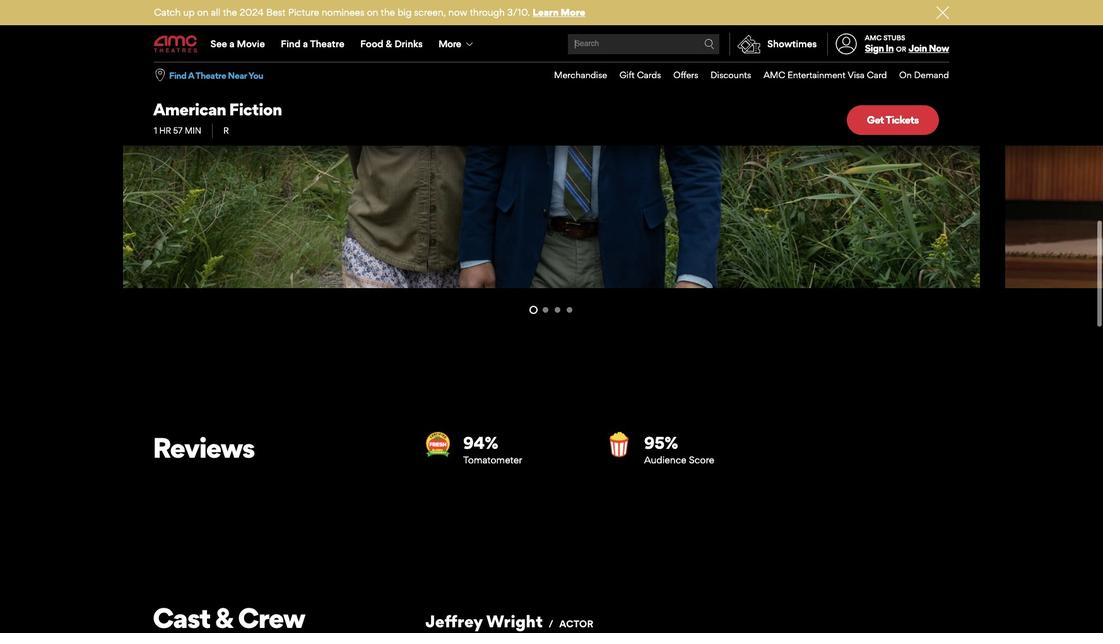 Task type: describe. For each thing, give the bounding box(es) containing it.
learn
[[533, 6, 559, 18]]

through
[[470, 6, 505, 18]]

food & drinks
[[360, 38, 423, 50]]

1 hr 57 min
[[154, 126, 201, 136]]

screen,
[[414, 6, 446, 18]]

sign in or join amc stubs element
[[827, 27, 949, 62]]

join now button
[[909, 42, 949, 54]]

in
[[886, 42, 894, 54]]

menu containing merchandise
[[542, 62, 949, 88]]

user profile image
[[829, 34, 864, 55]]

amc entertainment visa card link
[[751, 62, 887, 88]]

american fiction
[[153, 99, 282, 119]]

up
[[183, 6, 195, 18]]

find a theatre near you button
[[169, 69, 263, 82]]

reviews
[[153, 431, 254, 465]]

1
[[154, 126, 157, 136]]

movie
[[237, 38, 265, 50]]

see a movie
[[211, 38, 265, 50]]

sign in button
[[865, 42, 894, 54]]

95%
[[644, 433, 678, 453]]

score
[[689, 454, 714, 466]]

audience
[[644, 454, 687, 466]]

or
[[896, 45, 906, 54]]

more button
[[431, 27, 484, 62]]

gift cards
[[620, 69, 661, 80]]

food & drinks link
[[352, 27, 431, 62]]

big
[[398, 6, 412, 18]]

discounts link
[[698, 62, 751, 88]]

wright
[[486, 612, 543, 632]]

picture
[[288, 6, 319, 18]]

you
[[248, 70, 263, 81]]

amc for visa
[[764, 69, 785, 80]]

food
[[360, 38, 383, 50]]

demand
[[914, 69, 949, 80]]

sign
[[865, 42, 884, 54]]

menu containing more
[[154, 27, 949, 62]]

catch up on all the 2024 best picture nominees on the big screen, now through 3/10. learn more
[[154, 6, 585, 18]]

see a movie link
[[203, 27, 273, 62]]

on demand
[[899, 69, 949, 80]]

stubs
[[884, 33, 905, 42]]

95% audience score
[[644, 433, 714, 466]]

r
[[223, 126, 229, 136]]

tickets
[[886, 114, 919, 126]]

hr
[[159, 126, 171, 136]]

0 vertical spatial more
[[561, 6, 585, 18]]

near
[[228, 70, 247, 81]]

offers link
[[661, 62, 698, 88]]

find a theatre link
[[273, 27, 352, 62]]

min
[[185, 126, 201, 136]]

entertainment
[[788, 69, 846, 80]]

more inside button
[[439, 38, 461, 50]]

discounts
[[711, 69, 751, 80]]

best
[[266, 6, 286, 18]]

visa
[[848, 69, 865, 80]]

get tickets
[[867, 114, 919, 126]]

gift
[[620, 69, 635, 80]]

57
[[173, 126, 183, 136]]



Task type: locate. For each thing, give the bounding box(es) containing it.
see
[[211, 38, 227, 50]]

jeffrey wright
[[425, 612, 543, 632]]

1 horizontal spatial the
[[381, 6, 395, 18]]

catch
[[154, 6, 181, 18]]

0 horizontal spatial find
[[169, 70, 187, 81]]

fiction
[[229, 99, 282, 119]]

find inside "button"
[[169, 70, 187, 81]]

menu
[[154, 27, 949, 62], [542, 62, 949, 88]]

1 vertical spatial find
[[169, 70, 187, 81]]

showtimes link
[[730, 33, 817, 56]]

1 horizontal spatial a
[[303, 38, 308, 50]]

theatre inside "button"
[[195, 70, 226, 81]]

2 a from the left
[[303, 38, 308, 50]]

1 horizontal spatial theatre
[[310, 38, 344, 50]]

a right see
[[230, 38, 235, 50]]

find for find a theatre near you
[[169, 70, 187, 81]]

find down the picture
[[281, 38, 301, 50]]

a down the picture
[[303, 38, 308, 50]]

amc logo image
[[154, 36, 198, 53], [154, 36, 198, 53]]

learn more link
[[533, 6, 585, 18]]

amc inside the amc stubs sign in or join now
[[865, 33, 882, 42]]

0 vertical spatial amc
[[865, 33, 882, 42]]

card
[[867, 69, 887, 80]]

2 the from the left
[[381, 6, 395, 18]]

0 vertical spatial find
[[281, 38, 301, 50]]

now
[[448, 6, 467, 18]]

&
[[386, 38, 392, 50]]

1 horizontal spatial amc
[[865, 33, 882, 42]]

jeffrey
[[425, 612, 483, 632]]

a
[[230, 38, 235, 50], [303, 38, 308, 50]]

on demand link
[[887, 62, 949, 88]]

tomatometer
[[463, 454, 522, 466]]

rotten tomatoes certified fresh image
[[425, 433, 451, 458]]

0 horizontal spatial more
[[439, 38, 461, 50]]

1 vertical spatial amc
[[764, 69, 785, 80]]

the right all
[[223, 6, 237, 18]]

cookie consent banner dialog
[[0, 600, 1103, 634]]

1 vertical spatial theatre
[[195, 70, 226, 81]]

submit search icon image
[[704, 39, 715, 49]]

menu down showtimes "image"
[[542, 62, 949, 88]]

showtimes
[[768, 38, 817, 50]]

amc down showtimes link
[[764, 69, 785, 80]]

on left all
[[197, 6, 208, 18]]

2 on from the left
[[367, 6, 378, 18]]

join
[[909, 42, 927, 54]]

amc for sign
[[865, 33, 882, 42]]

1 on from the left
[[197, 6, 208, 18]]

on right nominees
[[367, 6, 378, 18]]

1 vertical spatial more
[[439, 38, 461, 50]]

merchandise link
[[542, 62, 607, 88]]

theatre down nominees
[[310, 38, 344, 50]]

drinks
[[395, 38, 423, 50]]

0 horizontal spatial on
[[197, 6, 208, 18]]

amc stubs sign in or join now
[[865, 33, 949, 54]]

more down now
[[439, 38, 461, 50]]

theatre
[[310, 38, 344, 50], [195, 70, 226, 81]]

previous slide image
[[490, 301, 528, 319]]

merchandise
[[554, 69, 607, 80]]

0 horizontal spatial a
[[230, 38, 235, 50]]

94% tomatometer
[[463, 433, 522, 466]]

menu down learn
[[154, 27, 949, 62]]

search the AMC website text field
[[573, 39, 704, 49]]

cards
[[637, 69, 661, 80]]

on
[[197, 6, 208, 18], [367, 6, 378, 18]]

actor
[[559, 619, 594, 631]]

the left big
[[381, 6, 395, 18]]

theatre for a
[[310, 38, 344, 50]]

1 the from the left
[[223, 6, 237, 18]]

find a theatre
[[281, 38, 344, 50]]

theatre for a
[[195, 70, 226, 81]]

1 a from the left
[[230, 38, 235, 50]]

find for find a theatre
[[281, 38, 301, 50]]

offers
[[674, 69, 698, 80]]

get tickets link
[[847, 105, 939, 135]]

nominees
[[322, 6, 365, 18]]

all
[[211, 6, 220, 18]]

1 horizontal spatial on
[[367, 6, 378, 18]]

rotten tomatoes image
[[606, 433, 632, 458]]

gift cards link
[[607, 62, 661, 88]]

find inside menu
[[281, 38, 301, 50]]

0 vertical spatial theatre
[[310, 38, 344, 50]]

94%
[[463, 433, 498, 453]]

theatre inside menu
[[310, 38, 344, 50]]

1 horizontal spatial find
[[281, 38, 301, 50]]

more right learn
[[561, 6, 585, 18]]

0 vertical spatial menu
[[154, 27, 949, 62]]

the
[[223, 6, 237, 18], [381, 6, 395, 18]]

get
[[867, 114, 884, 126]]

showtimes image
[[730, 33, 768, 56]]

a
[[188, 70, 194, 81]]

find left the a
[[169, 70, 187, 81]]

amc entertainment visa card
[[764, 69, 887, 80]]

1 horizontal spatial more
[[561, 6, 585, 18]]

theatre right the a
[[195, 70, 226, 81]]

find
[[281, 38, 301, 50], [169, 70, 187, 81]]

3/10.
[[507, 6, 530, 18]]

amc up "sign"
[[865, 33, 882, 42]]

on
[[899, 69, 912, 80]]

2024
[[240, 6, 264, 18]]

1 vertical spatial menu
[[542, 62, 949, 88]]

0 horizontal spatial amc
[[764, 69, 785, 80]]

american
[[153, 99, 226, 119]]

a for theatre
[[303, 38, 308, 50]]

find a theatre near you
[[169, 70, 263, 81]]

now
[[929, 42, 949, 54]]

more
[[561, 6, 585, 18], [439, 38, 461, 50]]

0 horizontal spatial the
[[223, 6, 237, 18]]

a for movie
[[230, 38, 235, 50]]

0 horizontal spatial theatre
[[195, 70, 226, 81]]

amc
[[865, 33, 882, 42], [764, 69, 785, 80]]



Task type: vqa. For each thing, say whether or not it's contained in the screenshot.
1 hr 57 min
yes



